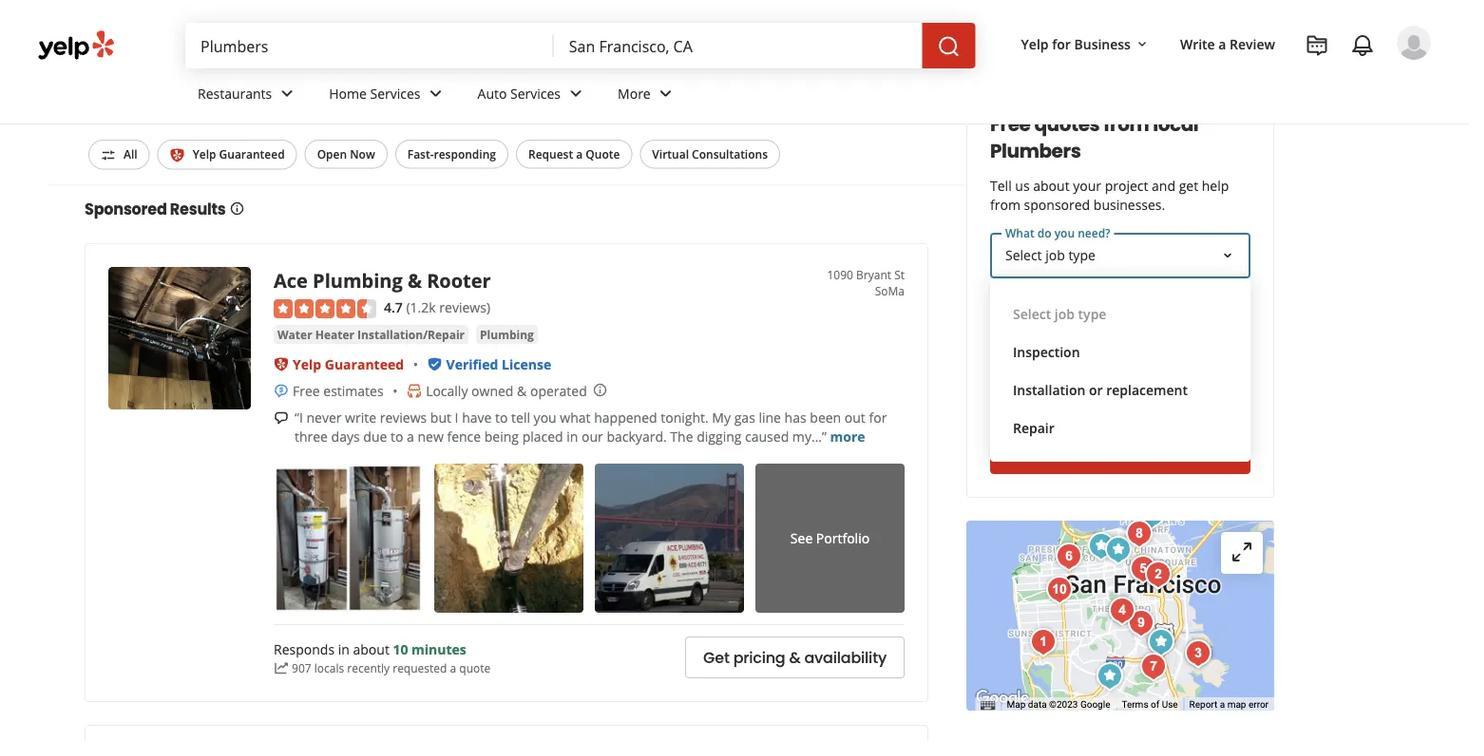 Task type: vqa. For each thing, say whether or not it's contained in the screenshot.
16 chevron right v2 image
yes



Task type: locate. For each thing, give the bounding box(es) containing it.
in up "locals"
[[338, 641, 350, 659]]

a left the "quote"
[[576, 146, 583, 162]]

iconyelpguaranteedbadgesmall image
[[274, 357, 289, 372], [274, 357, 289, 372]]

0 horizontal spatial in
[[338, 641, 350, 659]]

home right top on the left of the page
[[140, 65, 173, 80]]

1 horizontal spatial to
[[495, 408, 508, 427]]

yelp guaranteed up estimates
[[293, 355, 404, 373]]

0 vertical spatial yelp
[[1021, 35, 1049, 53]]

0 vertical spatial to
[[495, 408, 508, 427]]

for inside button
[[1052, 35, 1071, 53]]

1 vertical spatial in
[[338, 641, 350, 659]]

16 yelp guaranteed v2 image
[[170, 148, 185, 163]]

in inside "i never write reviews but i have to tell you what happened tonight. my gas line has been out for three days due to a new fence being placed in our backyard. the digging caused my…"
[[567, 427, 578, 446]]

services down "find" text field
[[370, 84, 421, 102]]

write
[[1181, 35, 1215, 53]]

0 vertical spatial free
[[990, 111, 1031, 138]]

24 chevron down v2 image inside auto services link
[[565, 82, 587, 105]]

free
[[990, 111, 1031, 138], [293, 382, 320, 400]]

1 horizontal spatial about
[[1033, 176, 1070, 194]]

1 horizontal spatial in
[[567, 427, 578, 446]]

get pricing & availability
[[704, 648, 887, 669]]

24 chevron down v2 image
[[276, 82, 299, 105], [424, 82, 447, 105], [565, 82, 587, 105]]

you for need
[[1065, 313, 1088, 331]]

1 vertical spatial yelp guaranteed
[[293, 355, 404, 373]]

when
[[1006, 313, 1042, 331]]

yelp guaranteed button
[[157, 140, 297, 170], [293, 355, 404, 373]]

1 vertical spatial you
[[1065, 313, 1088, 331]]

for right out on the bottom right
[[869, 408, 887, 427]]

from inside free quotes from local plumbers
[[1104, 111, 1150, 138]]

in down what
[[567, 427, 578, 446]]

you left need
[[1065, 313, 1088, 331]]

None search field
[[185, 23, 980, 68]]

three
[[295, 427, 328, 446]]

home services link
[[140, 65, 223, 80], [314, 68, 462, 124]]

16 locally owned v2 image
[[407, 384, 422, 399]]

guaranteed inside button
[[219, 146, 285, 162]]

0 horizontal spatial free
[[293, 382, 320, 400]]

1 none field from the left
[[201, 35, 539, 56]]

24 chevron down v2 image inside restaurants link
[[276, 82, 299, 105]]

you up placed
[[534, 408, 557, 427]]

top 10 best plumbers near san francisco, california
[[85, 80, 669, 112]]

backyard.
[[607, 427, 667, 446]]

yelp guaranteed up 16 info v2 icon
[[193, 146, 285, 162]]

1 vertical spatial from
[[990, 195, 1021, 213]]

1 horizontal spatial services
[[370, 84, 421, 102]]

all button
[[88, 140, 150, 170]]

get pricing & availability button
[[685, 637, 905, 679]]

2 24 chevron down v2 image from the left
[[424, 82, 447, 105]]

digging
[[697, 427, 742, 446]]

auto
[[478, 84, 507, 102]]

availability
[[805, 648, 887, 669]]

guaranteed up 16 info v2 icon
[[219, 146, 285, 162]]

for inside "i never write reviews but i have to tell you what happened tonight. my gas line has been out for three days due to a new fence being placed in our backyard. the digging caused my…"
[[869, 408, 887, 427]]

yelp guaranteed
[[193, 146, 285, 162], [293, 355, 404, 373]]

& up (1.2k
[[408, 267, 422, 293]]

minutes
[[412, 641, 467, 659]]

home down "find" field
[[329, 84, 367, 102]]

0 vertical spatial from
[[1104, 111, 1150, 138]]

more link
[[830, 427, 865, 446]]

more
[[618, 84, 651, 102]]

1 horizontal spatial 24 chevron down v2 image
[[424, 82, 447, 105]]

1 vertical spatial about
[[353, 641, 390, 659]]

1 vertical spatial free
[[293, 382, 320, 400]]

None field
[[201, 35, 539, 56], [569, 35, 907, 56]]

free for free quotes from local plumbers
[[990, 111, 1031, 138]]

about up sponsored
[[1033, 176, 1070, 194]]

do right what
[[1038, 225, 1052, 241]]

plumbing up 4.7 star rating image at the left of page
[[313, 267, 403, 293]]

about
[[1033, 176, 1070, 194], [353, 641, 390, 659]]

to up being
[[495, 408, 508, 427]]

plumbers inside free quotes from local plumbers
[[990, 138, 1081, 164]]

about for your
[[1033, 176, 1070, 194]]

0 vertical spatial &
[[408, 267, 422, 293]]

0 vertical spatial for
[[1052, 35, 1071, 53]]

1 vertical spatial plumbing
[[480, 327, 534, 342]]

guaranteed
[[219, 146, 285, 162], [325, 355, 404, 373]]

1 vertical spatial to
[[391, 427, 403, 446]]

0 horizontal spatial to
[[391, 427, 403, 446]]

1 vertical spatial get
[[704, 648, 730, 669]]

see
[[791, 530, 813, 548]]

yelp guaranteed button up estimates
[[293, 355, 404, 373]]

1 horizontal spatial for
[[1052, 35, 1071, 53]]

2 horizontal spatial yelp
[[1021, 35, 1049, 53]]

1 horizontal spatial home services
[[329, 84, 421, 102]]

heater
[[315, 327, 355, 342]]

2 horizontal spatial 24 chevron down v2 image
[[565, 82, 587, 105]]

2 none field from the left
[[569, 35, 907, 56]]

0 horizontal spatial yelp guaranteed
[[193, 146, 285, 162]]

what do you need?
[[1006, 225, 1111, 241]]

0 vertical spatial in
[[567, 427, 578, 446]]

yelp guaranteed button up 16 info v2 icon
[[157, 140, 297, 170]]

write a review
[[1181, 35, 1276, 53]]

0 horizontal spatial &
[[408, 267, 422, 293]]

2 horizontal spatial services
[[510, 84, 561, 102]]

you left the need?
[[1055, 225, 1075, 241]]

yelp inside "user actions" element
[[1021, 35, 1049, 53]]

services left 16 chevron right v2 icon at the top of the page
[[176, 65, 223, 80]]

inspection button
[[1006, 333, 1236, 371]]

from left local
[[1104, 111, 1150, 138]]

& right pricing
[[789, 648, 801, 669]]

plumbers right 16 chevron right v2 icon at the top of the page
[[253, 65, 307, 80]]

0 vertical spatial about
[[1033, 176, 1070, 194]]

0 vertical spatial do
[[1038, 225, 1052, 241]]

verified
[[446, 355, 499, 373]]

1 horizontal spatial home
[[329, 84, 367, 102]]

about inside tell us about your project and get help from sponsored businesses.
[[1033, 176, 1070, 194]]

1 horizontal spatial yelp guaranteed
[[293, 355, 404, 373]]

verified license button
[[446, 355, 551, 373]]

our
[[582, 427, 603, 446]]

1 vertical spatial guaranteed
[[325, 355, 404, 373]]

0 horizontal spatial none field
[[201, 35, 539, 56]]

fence
[[447, 427, 481, 446]]

guaranteed up estimates
[[325, 355, 404, 373]]

16 free estimates v2 image
[[274, 384, 289, 399]]

plumbing inside "button"
[[480, 327, 534, 342]]

1 vertical spatial home
[[329, 84, 367, 102]]

pricing
[[733, 648, 786, 669]]

0 horizontal spatial get
[[704, 648, 730, 669]]

1 vertical spatial &
[[517, 382, 527, 400]]

1 vertical spatial do
[[1045, 313, 1061, 331]]

free inside free quotes from local plumbers
[[990, 111, 1031, 138]]

locally
[[426, 382, 468, 400]]

home services
[[140, 65, 223, 80], [329, 84, 421, 102]]

from down tell
[[990, 195, 1021, 213]]

0 horizontal spatial home services
[[140, 65, 223, 80]]

about for 10
[[353, 641, 390, 659]]

a left new
[[407, 427, 414, 446]]

0 vertical spatial 10
[[131, 80, 154, 112]]

you for need?
[[1055, 225, 1075, 241]]

type
[[1079, 305, 1107, 323]]

home services link left 16 chevron right v2 icon at the top of the page
[[140, 65, 223, 80]]

0 horizontal spatial home
[[140, 65, 173, 80]]

recently
[[347, 661, 390, 676]]

16 chevron right v2 image
[[230, 65, 246, 81]]

to
[[495, 408, 508, 427], [391, 427, 403, 446]]

0 vertical spatial home
[[140, 65, 173, 80]]

get started button
[[990, 433, 1251, 474]]

1 horizontal spatial none field
[[569, 35, 907, 56]]

out
[[845, 408, 866, 427]]

  text field
[[990, 366, 1251, 412]]

1 vertical spatial for
[[869, 408, 887, 427]]

yelp down water
[[293, 355, 321, 373]]

yelp left business
[[1021, 35, 1049, 53]]

yelp right 16 yelp guaranteed v2 image
[[193, 146, 216, 162]]

& inside button
[[789, 648, 801, 669]]

Find text field
[[201, 35, 539, 56]]

get started
[[1079, 443, 1163, 464]]

get
[[1179, 176, 1199, 194]]

plumbers up us
[[990, 138, 1081, 164]]

& up tell
[[517, 382, 527, 400]]

open now
[[317, 146, 375, 162]]

local
[[1153, 111, 1199, 138]]

the
[[670, 427, 693, 446]]

10 right top on the left of the page
[[131, 80, 154, 112]]

do for what
[[1038, 225, 1052, 241]]

0 vertical spatial yelp guaranteed
[[193, 146, 285, 162]]

home services link down "find" text field
[[314, 68, 462, 124]]

2 vertical spatial &
[[789, 648, 801, 669]]

0 vertical spatial you
[[1055, 225, 1075, 241]]

free left quotes
[[990, 111, 1031, 138]]

1 horizontal spatial &
[[517, 382, 527, 400]]

907
[[292, 661, 312, 676]]

16 verified v2 image
[[427, 357, 443, 372]]

0 horizontal spatial plumbing
[[313, 267, 403, 293]]

a right write
[[1219, 35, 1227, 53]]

home services down "find" text field
[[329, 84, 421, 102]]

home services inside business categories element
[[329, 84, 421, 102]]

0 horizontal spatial yelp
[[193, 146, 216, 162]]

1 vertical spatial yelp
[[193, 146, 216, 162]]

24 chevron down v2 image for auto services
[[565, 82, 587, 105]]

10 up 907 locals recently requested a quote
[[393, 641, 408, 659]]

business
[[1075, 35, 1131, 53]]

plumbers right best
[[213, 80, 322, 112]]

0 horizontal spatial for
[[869, 408, 887, 427]]

2 vertical spatial yelp
[[293, 355, 321, 373]]

free right 16 free estimates v2 image
[[293, 382, 320, 400]]

to down reviews
[[391, 427, 403, 446]]

1 vertical spatial 10
[[393, 641, 408, 659]]

0 horizontal spatial about
[[353, 641, 390, 659]]

yelp inside filters group
[[193, 146, 216, 162]]

never
[[306, 408, 342, 427]]

&
[[408, 267, 422, 293], [517, 382, 527, 400], [789, 648, 801, 669]]

plumbing button
[[476, 325, 538, 344]]

1 horizontal spatial free
[[990, 111, 1031, 138]]

water heater installation/repair
[[278, 327, 465, 342]]

a left the quote
[[450, 661, 456, 676]]

1 horizontal spatial get
[[1079, 443, 1105, 464]]

john s. image
[[1397, 26, 1432, 60]]

info icon image
[[593, 382, 608, 398], [593, 382, 608, 398]]

your
[[1073, 176, 1102, 194]]

3 24 chevron down v2 image from the left
[[565, 82, 587, 105]]

get left started
[[1079, 443, 1105, 464]]

plumbers link
[[253, 65, 307, 80]]

0 vertical spatial get
[[1079, 443, 1105, 464]]

yelp
[[1021, 35, 1049, 53], [193, 146, 216, 162], [293, 355, 321, 373]]

services right auto
[[510, 84, 561, 102]]

2 vertical spatial you
[[534, 408, 557, 427]]

0 vertical spatial plumbing
[[313, 267, 403, 293]]

1 horizontal spatial plumbing
[[480, 327, 534, 342]]

plumbing up verified license button
[[480, 327, 534, 342]]

project
[[1105, 176, 1149, 194]]

write a review link
[[1173, 27, 1283, 61]]

near
[[327, 80, 381, 112]]

do right 'when'
[[1045, 313, 1061, 331]]

in
[[567, 427, 578, 446], [338, 641, 350, 659]]

0 horizontal spatial 24 chevron down v2 image
[[276, 82, 299, 105]]

none field up sort: on the top right of the page
[[569, 35, 907, 56]]

24 chevron down v2 image for restaurants
[[276, 82, 299, 105]]

1 vertical spatial home services
[[329, 84, 421, 102]]

services
[[176, 65, 223, 80], [370, 84, 421, 102], [510, 84, 561, 102]]

auto services link
[[462, 68, 603, 124]]

1 horizontal spatial from
[[1104, 111, 1150, 138]]

"i
[[295, 408, 303, 427]]

1 24 chevron down v2 image from the left
[[276, 82, 299, 105]]

california
[[556, 80, 669, 112]]

restaurants
[[198, 84, 272, 102]]

none field up top 10 best plumbers near san francisco, california
[[201, 35, 539, 56]]

st
[[895, 267, 905, 283]]

tonight.
[[661, 408, 709, 427]]

4.7 star rating image
[[274, 300, 376, 319]]

0 vertical spatial guaranteed
[[219, 146, 285, 162]]

home services left 16 chevron right v2 icon at the top of the page
[[140, 65, 223, 80]]

0 vertical spatial home services
[[140, 65, 223, 80]]

more link
[[603, 68, 693, 124]]

& for rooter
[[408, 267, 422, 293]]

0 horizontal spatial guaranteed
[[219, 146, 285, 162]]

2 horizontal spatial &
[[789, 648, 801, 669]]

user actions element
[[1006, 24, 1458, 141]]

get left pricing
[[704, 648, 730, 669]]

24 chevron down v2 image left auto
[[424, 82, 447, 105]]

for left business
[[1052, 35, 1071, 53]]

tell
[[511, 408, 530, 427]]

sponsored
[[1024, 195, 1090, 213]]

services inside auto services link
[[510, 84, 561, 102]]

get for get pricing & availability
[[704, 648, 730, 669]]

about up "recently"
[[353, 641, 390, 659]]

select job type
[[1013, 305, 1107, 323]]

water heater installation/repair link
[[274, 325, 469, 344]]

all
[[124, 146, 137, 162]]

0 vertical spatial yelp guaranteed button
[[157, 140, 297, 170]]

now
[[350, 146, 375, 162]]

from
[[1104, 111, 1150, 138], [990, 195, 1021, 213]]

verified license
[[446, 355, 551, 373]]

estimates
[[323, 382, 384, 400]]

16 chevron down v2 image
[[1135, 37, 1150, 52]]

24 chevron down v2 image right auto services
[[565, 82, 587, 105]]

24 chevron down v2 image down plumbers link
[[276, 82, 299, 105]]

0 horizontal spatial from
[[990, 195, 1021, 213]]



Task type: describe. For each thing, give the bounding box(es) containing it.
virtual consultations button
[[640, 140, 780, 169]]

open now button
[[305, 140, 388, 169]]

from inside tell us about your project and get help from sponsored businesses.
[[990, 195, 1021, 213]]

a inside "i never write reviews but i have to tell you what happened tonight. my gas line has been out for three days due to a new fence being placed in our backyard. the digging caused my…"
[[407, 427, 414, 446]]

select
[[1013, 305, 1051, 323]]

1 horizontal spatial home services link
[[314, 68, 462, 124]]

select job type button
[[1006, 295, 1236, 333]]

see portfolio link
[[756, 464, 905, 613]]

16 trending v2 image
[[274, 661, 289, 676]]

san
[[386, 80, 430, 112]]

auto services
[[478, 84, 561, 102]]

enter zip code
[[1006, 380, 1095, 398]]

fast-responding
[[408, 146, 496, 162]]

(1.2k
[[406, 298, 436, 316]]

none field "find"
[[201, 35, 539, 56]]

restaurants link
[[183, 68, 314, 124]]

1 vertical spatial yelp guaranteed button
[[293, 355, 404, 373]]

portfolio
[[816, 530, 870, 548]]

fast-responding button
[[395, 140, 509, 169]]

happened
[[594, 408, 657, 427]]

24 chevron down v2 image
[[655, 82, 677, 105]]

ace
[[274, 267, 308, 293]]

16 speech v2 image
[[274, 411, 289, 426]]

locally owned & operated
[[426, 382, 587, 400]]

bryant
[[857, 267, 892, 283]]

business categories element
[[183, 68, 1432, 124]]

search image
[[938, 35, 961, 58]]

requested
[[393, 661, 447, 676]]

yelp for business button
[[1014, 27, 1158, 61]]

0 horizontal spatial 10
[[131, 80, 154, 112]]

code
[[1065, 380, 1095, 398]]

free for free estimates
[[293, 382, 320, 400]]

a inside button
[[576, 146, 583, 162]]

sponsored
[[85, 198, 167, 219]]

installation or replacement button
[[1006, 371, 1236, 409]]

free quotes from local plumbers
[[990, 111, 1199, 164]]

get for get started
[[1079, 443, 1105, 464]]

started
[[1109, 443, 1163, 464]]

quotes
[[1035, 111, 1100, 138]]

and
[[1152, 176, 1176, 194]]

inspection
[[1013, 343, 1080, 361]]

gas
[[734, 408, 756, 427]]

review
[[1230, 35, 1276, 53]]

top
[[85, 80, 127, 112]]

tell us about your project and get help from sponsored businesses.
[[990, 176, 1229, 213]]

none field near
[[569, 35, 907, 56]]

water
[[278, 327, 312, 342]]

sort:
[[754, 90, 783, 108]]

reviews)
[[439, 298, 491, 316]]

16 info v2 image
[[230, 201, 245, 216]]

sponsored results
[[85, 198, 226, 219]]

new
[[418, 427, 444, 446]]

more
[[830, 427, 865, 446]]

write
[[345, 408, 376, 427]]

been
[[810, 408, 841, 427]]

it?
[[1126, 313, 1140, 331]]

What do you need? field
[[990, 233, 1251, 462]]

24 chevron down v2 image for home services
[[424, 82, 447, 105]]

soma
[[875, 283, 905, 298]]

notifications image
[[1352, 34, 1375, 57]]

what
[[560, 408, 591, 427]]

1 horizontal spatial 10
[[393, 641, 408, 659]]

installation/repair
[[358, 327, 465, 342]]

responding
[[434, 146, 496, 162]]

i
[[455, 408, 459, 427]]

& for operated
[[517, 382, 527, 400]]

4.7 (1.2k reviews)
[[384, 298, 491, 316]]

0 horizontal spatial services
[[176, 65, 223, 80]]

filters group
[[85, 140, 784, 170]]

0 horizontal spatial home services link
[[140, 65, 223, 80]]

home inside business categories element
[[329, 84, 367, 102]]

yelp guaranteed inside button
[[193, 146, 285, 162]]

owned
[[472, 382, 514, 400]]

1090
[[827, 267, 854, 283]]

fast-
[[408, 146, 434, 162]]

job
[[1055, 305, 1075, 323]]

1 horizontal spatial guaranteed
[[325, 355, 404, 373]]

1 horizontal spatial yelp
[[293, 355, 321, 373]]

you inside "i never write reviews but i have to tell you what happened tonight. my gas line has been out for three days due to a new fence being placed in our backyard. the digging caused my…"
[[534, 408, 557, 427]]

virtual consultations
[[652, 146, 768, 162]]

being
[[485, 427, 519, 446]]

installation
[[1013, 381, 1086, 399]]

16 filter v2 image
[[101, 148, 116, 163]]

907 locals recently requested a quote
[[292, 661, 491, 676]]

1090 bryant st soma
[[827, 267, 905, 298]]

& for availability
[[789, 648, 801, 669]]

quote
[[459, 661, 491, 676]]

installation or replacement
[[1013, 381, 1188, 399]]

zip
[[1042, 380, 1062, 398]]

days
[[331, 427, 360, 446]]

line
[[759, 408, 781, 427]]

tell
[[990, 176, 1012, 194]]

ace plumbing & rooter
[[274, 267, 491, 293]]

best
[[159, 80, 208, 112]]

projects image
[[1306, 34, 1329, 57]]

4.7
[[384, 298, 403, 316]]

yelp for business
[[1021, 35, 1131, 53]]

see portfolio
[[791, 530, 870, 548]]

or
[[1089, 381, 1103, 399]]

but
[[430, 408, 452, 427]]

businesses.
[[1094, 195, 1166, 213]]

repair
[[1013, 419, 1055, 437]]

consultations
[[692, 146, 768, 162]]

due
[[363, 427, 387, 446]]

Near text field
[[569, 35, 907, 56]]

do for when
[[1045, 313, 1061, 331]]



